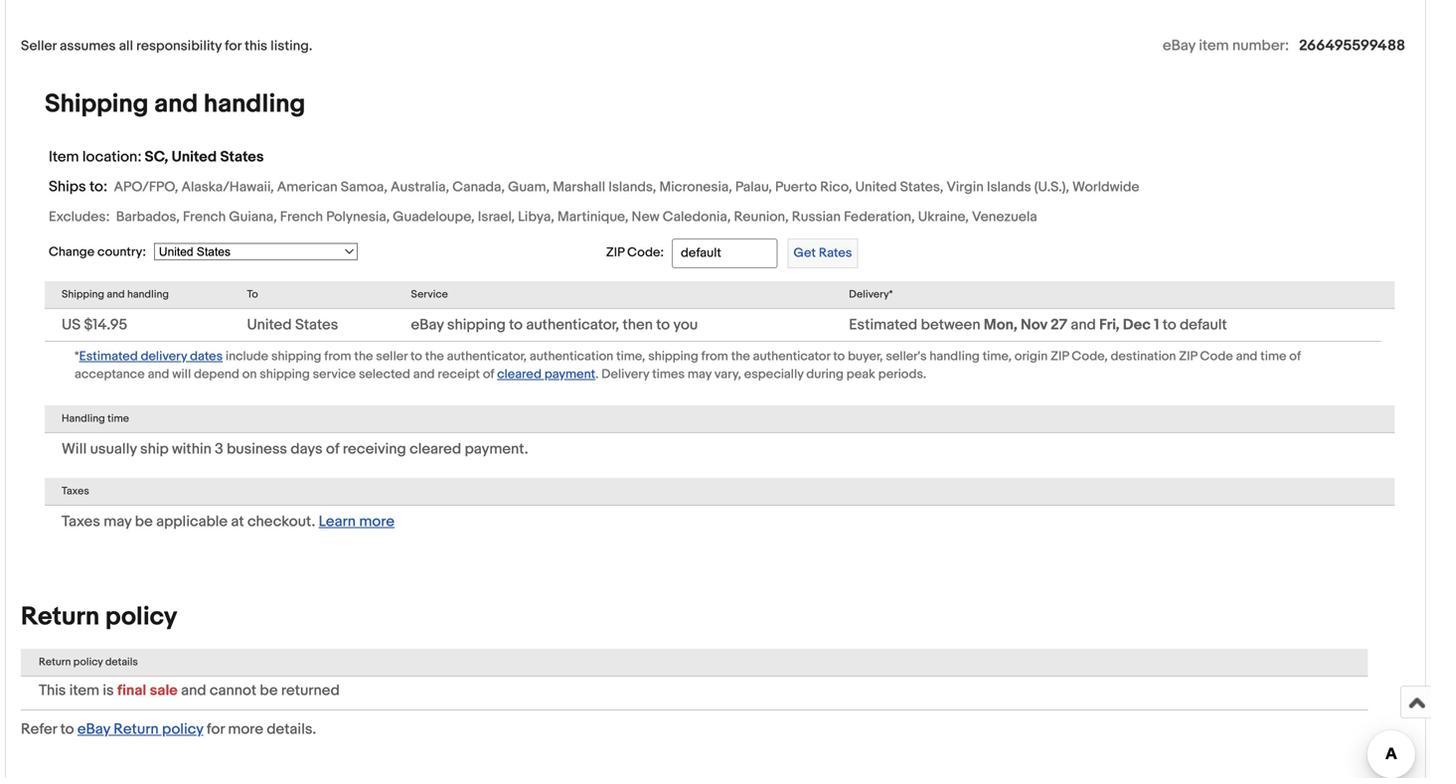Task type: describe. For each thing, give the bounding box(es) containing it.
1 horizontal spatial zip
[[1051, 349, 1069, 364]]

responsibility
[[136, 38, 222, 55]]

3
[[215, 440, 223, 458]]

at
[[231, 513, 244, 531]]

3 the from the left
[[731, 349, 750, 364]]

and up $14.95
[[107, 288, 125, 301]]

islands,
[[609, 179, 657, 196]]

item for ebay
[[1199, 37, 1229, 55]]

0 vertical spatial shipping and handling
[[45, 89, 306, 120]]

delivery
[[602, 367, 650, 382]]

applicable
[[156, 513, 228, 531]]

ships to: apo/fpo, alaska/hawaii, american samoa, australia, canada, guam, marshall islands, micronesia, palau, puerto rico, united states, virgin islands (u.s.), worldwide
[[49, 178, 1140, 196]]

code,
[[1072, 349, 1108, 364]]

payment.
[[465, 440, 528, 458]]

get rates
[[794, 246, 852, 261]]

* estimated delivery dates
[[75, 349, 223, 364]]

buyer,
[[848, 349, 883, 364]]

excludes: barbados, french guiana, french polynesia, guadeloupe, israel, libya, martinique, new caledonia, reunion, russian federation, ukraine, venezuela
[[49, 209, 1038, 226]]

puerto
[[776, 179, 817, 196]]

and left receipt
[[413, 367, 435, 382]]

returned
[[281, 682, 340, 700]]

new
[[632, 209, 660, 226]]

default
[[1180, 316, 1228, 334]]

us $14.95
[[62, 316, 127, 334]]

refer
[[21, 721, 57, 739]]

to up cleared payment link
[[509, 316, 523, 334]]

you
[[674, 316, 698, 334]]

to right the seller
[[411, 349, 422, 364]]

ebay shipping to authenticator, then to you
[[411, 316, 698, 334]]

listing.
[[271, 38, 313, 55]]

2 vertical spatial policy
[[162, 721, 203, 739]]

1 horizontal spatial states
[[295, 316, 338, 334]]

during
[[807, 367, 844, 382]]

guam,
[[508, 179, 550, 196]]

and up sc,
[[154, 89, 198, 120]]

details
[[105, 656, 138, 669]]

policy for return policy details
[[73, 656, 103, 669]]

2 the from the left
[[425, 349, 444, 364]]

excludes:
[[49, 209, 110, 226]]

change country:
[[49, 244, 146, 260]]

united inside 'ships to: apo/fpo, alaska/hawaii, american samoa, australia, canada, guam, marshall islands, micronesia, palau, puerto rico, united states, virgin islands (u.s.), worldwide'
[[856, 179, 897, 196]]

martinique,
[[558, 209, 629, 226]]

0 horizontal spatial zip
[[606, 245, 625, 261]]

item location: sc, united states
[[49, 148, 264, 166]]

destination
[[1111, 349, 1177, 364]]

0 horizontal spatial time
[[107, 412, 129, 425]]

united states
[[247, 316, 338, 334]]

will usually ship within 3 business days of receiving cleared payment.
[[62, 440, 528, 458]]

apo/fpo,
[[114, 179, 178, 196]]

marshall
[[553, 179, 606, 196]]

time inside include shipping from the seller to the authenticator, authentication time, shipping from the authenticator to buyer, seller's handling time, origin zip code, destination zip code and time of acceptance and will depend on shipping service selected and receipt of
[[1261, 349, 1287, 364]]

to right refer
[[60, 721, 74, 739]]

cleared payment . delivery times may vary, especially during peak periods.
[[497, 367, 927, 382]]

return policy
[[21, 602, 177, 633]]

business
[[227, 440, 287, 458]]

to left the you
[[656, 316, 670, 334]]

service
[[411, 288, 448, 301]]

27
[[1051, 316, 1068, 334]]

authenticator
[[753, 349, 831, 364]]

1 vertical spatial shipping
[[62, 288, 104, 301]]

delivery*
[[849, 288, 893, 301]]

micronesia,
[[660, 179, 733, 196]]

taxes for taxes
[[62, 485, 89, 498]]

checkout.
[[247, 513, 315, 531]]

dates
[[190, 349, 223, 364]]

return for return policy
[[21, 602, 100, 633]]

american
[[277, 179, 338, 196]]

1 vertical spatial cleared
[[410, 440, 462, 458]]

federation,
[[844, 209, 915, 226]]

authenticator, inside include shipping from the seller to the authenticator, authentication time, shipping from the authenticator to buyer, seller's handling time, origin zip code, destination zip code and time of acceptance and will depend on shipping service selected and receipt of
[[447, 349, 527, 364]]

*
[[75, 349, 79, 364]]

item for this
[[69, 682, 99, 700]]

zip code:
[[606, 245, 664, 261]]

libya,
[[518, 209, 555, 226]]

between
[[921, 316, 981, 334]]

refer to ebay return policy for more details.
[[21, 721, 316, 739]]

origin
[[1015, 349, 1048, 364]]

return policy details
[[39, 656, 138, 669]]

ship
[[140, 440, 169, 458]]

ukraine,
[[918, 209, 969, 226]]

states,
[[900, 179, 944, 196]]

taxes for taxes may be applicable at checkout. learn more
[[62, 513, 100, 531]]

dec
[[1123, 316, 1151, 334]]

seller
[[376, 349, 408, 364]]

reunion,
[[734, 209, 789, 226]]

ebay for ebay item number: 266495599488
[[1163, 37, 1196, 55]]

periods.
[[879, 367, 927, 382]]

1 french from the left
[[183, 209, 226, 226]]

usually
[[90, 440, 137, 458]]

learn
[[319, 513, 356, 531]]

1 horizontal spatial united
[[247, 316, 292, 334]]

and right code
[[1236, 349, 1258, 364]]

learn more link
[[319, 513, 395, 531]]

and right 27
[[1071, 316, 1096, 334]]

2 horizontal spatial zip
[[1179, 349, 1198, 364]]

delivery
[[141, 349, 187, 364]]

1 horizontal spatial be
[[260, 682, 278, 700]]

1 from from the left
[[324, 349, 351, 364]]

within
[[172, 440, 212, 458]]

taxes may be applicable at checkout. learn more
[[62, 513, 395, 531]]

then
[[623, 316, 653, 334]]



Task type: locate. For each thing, give the bounding box(es) containing it.
polynesia,
[[326, 209, 390, 226]]

estimated delivery dates link
[[79, 347, 223, 365]]

item
[[1199, 37, 1229, 55], [69, 682, 99, 700]]

(u.s.),
[[1035, 179, 1070, 196]]

.
[[596, 367, 599, 382]]

mon,
[[984, 316, 1018, 334]]

1 horizontal spatial estimated
[[849, 316, 918, 334]]

may
[[688, 367, 712, 382], [104, 513, 132, 531]]

of
[[1290, 349, 1301, 364], [483, 367, 495, 382], [326, 440, 339, 458]]

shipping right on
[[260, 367, 310, 382]]

1 horizontal spatial from
[[702, 349, 729, 364]]

1 vertical spatial time
[[107, 412, 129, 425]]

0 horizontal spatial states
[[220, 148, 264, 166]]

0 vertical spatial states
[[220, 148, 264, 166]]

and
[[154, 89, 198, 120], [107, 288, 125, 301], [1071, 316, 1096, 334], [1236, 349, 1258, 364], [148, 367, 169, 382], [413, 367, 435, 382], [181, 682, 206, 700]]

2 horizontal spatial the
[[731, 349, 750, 364]]

authenticator, up receipt
[[447, 349, 527, 364]]

$14.95
[[84, 316, 127, 334]]

shipping up times
[[648, 349, 699, 364]]

on
[[242, 367, 257, 382]]

handling inside include shipping from the seller to the authenticator, authentication time, shipping from the authenticator to buyer, seller's handling time, origin zip code, destination zip code and time of acceptance and will depend on shipping service selected and receipt of
[[930, 349, 980, 364]]

will
[[62, 440, 87, 458]]

1 horizontal spatial time
[[1261, 349, 1287, 364]]

0 vertical spatial shipping
[[45, 89, 149, 120]]

cannot
[[210, 682, 257, 700]]

0 horizontal spatial time,
[[616, 349, 646, 364]]

russian
[[792, 209, 841, 226]]

2 vertical spatial return
[[114, 721, 159, 739]]

will
[[172, 367, 191, 382]]

1 horizontal spatial more
[[359, 513, 395, 531]]

2 french from the left
[[280, 209, 323, 226]]

policy
[[105, 602, 177, 633], [73, 656, 103, 669], [162, 721, 203, 739]]

policy left details
[[73, 656, 103, 669]]

handling time
[[62, 412, 129, 425]]

from up service
[[324, 349, 351, 364]]

2 time, from the left
[[983, 349, 1012, 364]]

cleared left payment.
[[410, 440, 462, 458]]

1 vertical spatial united
[[856, 179, 897, 196]]

location:
[[82, 148, 142, 166]]

0 vertical spatial cleared
[[497, 367, 542, 382]]

0 vertical spatial item
[[1199, 37, 1229, 55]]

canada,
[[453, 179, 505, 196]]

australia,
[[391, 179, 450, 196]]

0 horizontal spatial estimated
[[79, 349, 138, 364]]

palau,
[[736, 179, 772, 196]]

0 vertical spatial return
[[21, 602, 100, 633]]

2 horizontal spatial handling
[[930, 349, 980, 364]]

ebay for ebay shipping to authenticator, then to you
[[411, 316, 444, 334]]

handling down this
[[204, 89, 306, 120]]

0 vertical spatial more
[[359, 513, 395, 531]]

all
[[119, 38, 133, 55]]

1 vertical spatial of
[[483, 367, 495, 382]]

policy up details
[[105, 602, 177, 633]]

is
[[103, 682, 114, 700]]

266495599488
[[1300, 37, 1406, 55]]

the up selected
[[354, 349, 373, 364]]

states up alaska/hawaii,
[[220, 148, 264, 166]]

shipping up receipt
[[447, 316, 506, 334]]

1 horizontal spatial cleared
[[497, 367, 542, 382]]

payment
[[545, 367, 596, 382]]

1 horizontal spatial the
[[425, 349, 444, 364]]

authenticator,
[[526, 316, 620, 334], [447, 349, 527, 364]]

to up during
[[833, 349, 845, 364]]

zip
[[606, 245, 625, 261], [1051, 349, 1069, 364], [1179, 349, 1198, 364]]

0 vertical spatial be
[[135, 513, 153, 531]]

fri,
[[1100, 316, 1120, 334]]

handling
[[204, 89, 306, 120], [127, 288, 169, 301], [930, 349, 980, 364]]

to
[[509, 316, 523, 334], [656, 316, 670, 334], [1163, 316, 1177, 334], [411, 349, 422, 364], [833, 349, 845, 364], [60, 721, 74, 739]]

united down to
[[247, 316, 292, 334]]

seller's
[[886, 349, 927, 364]]

0 vertical spatial policy
[[105, 602, 177, 633]]

0 horizontal spatial ebay
[[77, 721, 110, 739]]

0 vertical spatial ebay
[[1163, 37, 1196, 55]]

0 vertical spatial for
[[225, 38, 242, 55]]

1 vertical spatial handling
[[127, 288, 169, 301]]

2 horizontal spatial united
[[856, 179, 897, 196]]

final
[[117, 682, 146, 700]]

number:
[[1233, 37, 1290, 55]]

2 vertical spatial ebay
[[77, 721, 110, 739]]

item left is
[[69, 682, 99, 700]]

authentication
[[530, 349, 614, 364]]

authenticator, up the authentication on the left top of page
[[526, 316, 620, 334]]

receipt
[[438, 367, 480, 382]]

2 from from the left
[[702, 349, 729, 364]]

1 vertical spatial may
[[104, 513, 132, 531]]

item left number:
[[1199, 37, 1229, 55]]

united right sc,
[[172, 148, 217, 166]]

policy down this item is final sale and cannot be returned
[[162, 721, 203, 739]]

include shipping from the seller to the authenticator, authentication time, shipping from the authenticator to buyer, seller's handling time, origin zip code, destination zip code and time of acceptance and will depend on shipping service selected and receipt of
[[75, 349, 1301, 382]]

1 horizontal spatial item
[[1199, 37, 1229, 55]]

return up this
[[39, 656, 71, 669]]

change
[[49, 244, 95, 260]]

depend
[[194, 367, 239, 382]]

assumes
[[60, 38, 116, 55]]

shipping and handling up sc,
[[45, 89, 306, 120]]

handling down between at top right
[[930, 349, 980, 364]]

more down 'cannot'
[[228, 721, 263, 739]]

alaska/hawaii,
[[181, 179, 274, 196]]

policy for return policy
[[105, 602, 177, 633]]

2 vertical spatial of
[[326, 440, 339, 458]]

handling
[[62, 412, 105, 425]]

2 horizontal spatial ebay
[[1163, 37, 1196, 55]]

ebay return policy link
[[77, 721, 203, 739]]

be right 'cannot'
[[260, 682, 278, 700]]

ebay item number: 266495599488
[[1163, 37, 1406, 55]]

2 taxes from the top
[[62, 513, 100, 531]]

shipping and handling up $14.95
[[62, 288, 169, 301]]

from
[[324, 349, 351, 364], [702, 349, 729, 364]]

and down delivery
[[148, 367, 169, 382]]

time, up delivery at the left top of the page
[[616, 349, 646, 364]]

guiana,
[[229, 209, 277, 226]]

shipping down "united states"
[[271, 349, 322, 364]]

1 vertical spatial for
[[207, 721, 225, 739]]

and right sale at the left of the page
[[181, 682, 206, 700]]

0 vertical spatial handling
[[204, 89, 306, 120]]

1 the from the left
[[354, 349, 373, 364]]

french down alaska/hawaii,
[[183, 209, 226, 226]]

may down usually
[[104, 513, 132, 531]]

time right code
[[1261, 349, 1287, 364]]

0 horizontal spatial item
[[69, 682, 99, 700]]

0 horizontal spatial be
[[135, 513, 153, 531]]

0 horizontal spatial may
[[104, 513, 132, 531]]

peak
[[847, 367, 876, 382]]

1 vertical spatial ebay
[[411, 316, 444, 334]]

0 horizontal spatial cleared
[[410, 440, 462, 458]]

shipping
[[447, 316, 506, 334], [271, 349, 322, 364], [648, 349, 699, 364], [260, 367, 310, 382]]

days
[[291, 440, 323, 458]]

1 vertical spatial item
[[69, 682, 99, 700]]

0 vertical spatial of
[[1290, 349, 1301, 364]]

1 horizontal spatial for
[[225, 38, 242, 55]]

0 vertical spatial united
[[172, 148, 217, 166]]

shipping up location:
[[45, 89, 149, 120]]

0 vertical spatial estimated
[[849, 316, 918, 334]]

item
[[49, 148, 79, 166]]

1 vertical spatial authenticator,
[[447, 349, 527, 364]]

times
[[652, 367, 685, 382]]

united
[[172, 148, 217, 166], [856, 179, 897, 196], [247, 316, 292, 334]]

us
[[62, 316, 81, 334]]

return up return policy details
[[21, 602, 100, 633]]

code
[[1201, 349, 1234, 364]]

estimated
[[849, 316, 918, 334], [79, 349, 138, 364]]

the up vary,
[[731, 349, 750, 364]]

2 vertical spatial united
[[247, 316, 292, 334]]

handling down country:
[[127, 288, 169, 301]]

virgin
[[947, 179, 984, 196]]

for down 'cannot'
[[207, 721, 225, 739]]

zip right origin
[[1051, 349, 1069, 364]]

1 horizontal spatial may
[[688, 367, 712, 382]]

estimated up acceptance
[[79, 349, 138, 364]]

include
[[226, 349, 269, 364]]

for
[[225, 38, 242, 55], [207, 721, 225, 739]]

0 horizontal spatial french
[[183, 209, 226, 226]]

ebay down is
[[77, 721, 110, 739]]

1 horizontal spatial handling
[[204, 89, 306, 120]]

1 horizontal spatial of
[[483, 367, 495, 382]]

0 vertical spatial authenticator,
[[526, 316, 620, 334]]

0 horizontal spatial handling
[[127, 288, 169, 301]]

islands
[[987, 179, 1032, 196]]

worldwide
[[1073, 179, 1140, 196]]

0 vertical spatial time
[[1261, 349, 1287, 364]]

0 horizontal spatial the
[[354, 349, 373, 364]]

0 horizontal spatial united
[[172, 148, 217, 166]]

zip left code
[[1179, 349, 1198, 364]]

caledonia,
[[663, 209, 731, 226]]

barbados,
[[116, 209, 180, 226]]

selected
[[359, 367, 411, 382]]

time, down mon, on the right top
[[983, 349, 1012, 364]]

the up receipt
[[425, 349, 444, 364]]

united up federation,
[[856, 179, 897, 196]]

vary,
[[715, 367, 742, 382]]

return down final
[[114, 721, 159, 739]]

of right code
[[1290, 349, 1301, 364]]

get rates button
[[788, 239, 858, 268]]

ebay
[[1163, 37, 1196, 55], [411, 316, 444, 334], [77, 721, 110, 739]]

0 vertical spatial taxes
[[62, 485, 89, 498]]

zip left code:
[[606, 245, 625, 261]]

of right "days"
[[326, 440, 339, 458]]

ebay down service
[[411, 316, 444, 334]]

0 vertical spatial may
[[688, 367, 712, 382]]

french down american
[[280, 209, 323, 226]]

0 horizontal spatial more
[[228, 721, 263, 739]]

from up cleared payment . delivery times may vary, especially during peak periods.
[[702, 349, 729, 364]]

0 horizontal spatial for
[[207, 721, 225, 739]]

1 horizontal spatial ebay
[[411, 316, 444, 334]]

cleared payment link
[[497, 365, 596, 383]]

2 vertical spatial handling
[[930, 349, 980, 364]]

cleared
[[497, 367, 542, 382], [410, 440, 462, 458]]

be left applicable
[[135, 513, 153, 531]]

return for return policy details
[[39, 656, 71, 669]]

1 time, from the left
[[616, 349, 646, 364]]

1 vertical spatial be
[[260, 682, 278, 700]]

0 horizontal spatial of
[[326, 440, 339, 458]]

code:
[[627, 245, 664, 261]]

time up usually
[[107, 412, 129, 425]]

1 vertical spatial policy
[[73, 656, 103, 669]]

more right learn
[[359, 513, 395, 531]]

to right 1
[[1163, 316, 1177, 334]]

for left this
[[225, 38, 242, 55]]

0 horizontal spatial from
[[324, 349, 351, 364]]

1 horizontal spatial time,
[[983, 349, 1012, 364]]

states up service
[[295, 316, 338, 334]]

1 vertical spatial estimated
[[79, 349, 138, 364]]

cleared left payment
[[497, 367, 542, 382]]

1 vertical spatial shipping and handling
[[62, 288, 169, 301]]

ebay left number:
[[1163, 37, 1196, 55]]

1 vertical spatial taxes
[[62, 513, 100, 531]]

1 taxes from the top
[[62, 485, 89, 498]]

estimated down delivery*
[[849, 316, 918, 334]]

shipping up us $14.95
[[62, 288, 104, 301]]

may left vary,
[[688, 367, 712, 382]]

1 horizontal spatial french
[[280, 209, 323, 226]]

to
[[247, 288, 258, 301]]

1 vertical spatial states
[[295, 316, 338, 334]]

1 vertical spatial more
[[228, 721, 263, 739]]

of right receipt
[[483, 367, 495, 382]]

ZIP Code: text field
[[672, 239, 778, 268]]

especially
[[744, 367, 804, 382]]

1 vertical spatial return
[[39, 656, 71, 669]]

2 horizontal spatial of
[[1290, 349, 1301, 364]]



Task type: vqa. For each thing, say whether or not it's contained in the screenshot.
the bottommost for
yes



